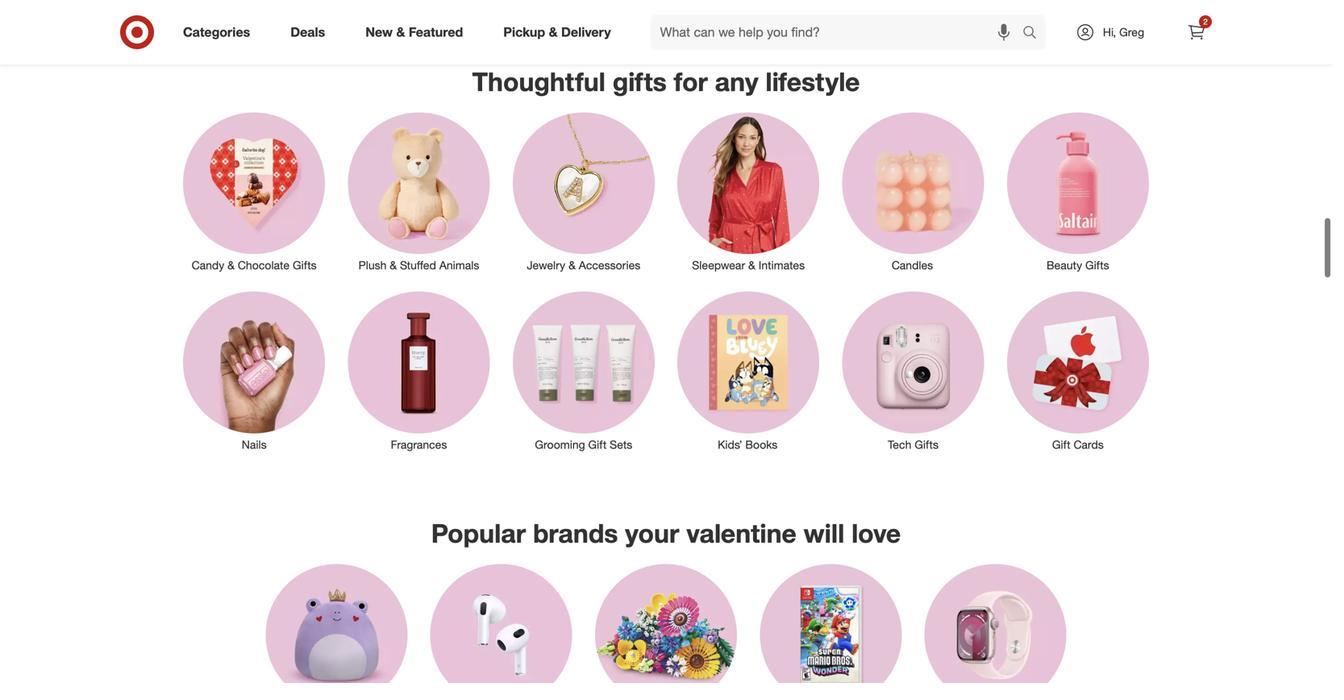 Task type: vqa. For each thing, say whether or not it's contained in the screenshot.
"Shipping"
no



Task type: locate. For each thing, give the bounding box(es) containing it.
2 horizontal spatial gifts
[[1086, 258, 1110, 273]]

sets
[[610, 438, 633, 452]]

beauty gifts link
[[996, 109, 1161, 274]]

& right jewelry
[[569, 258, 576, 273]]

gift left sets
[[589, 438, 607, 452]]

& left intimates on the right top
[[749, 258, 756, 273]]

2
[[1204, 17, 1209, 27]]

1 horizontal spatial gifts
[[915, 438, 939, 452]]

tech gifts
[[888, 438, 939, 452]]

will
[[804, 518, 845, 549]]

& right new
[[397, 24, 405, 40]]

gift
[[589, 438, 607, 452], [1053, 438, 1071, 452]]

new & featured link
[[352, 15, 484, 50]]

gift left cards
[[1053, 438, 1071, 452]]

grooming gift sets
[[535, 438, 633, 452]]

thoughtful gifts for any lifestyle
[[472, 66, 861, 97]]

What can we help you find? suggestions appear below search field
[[651, 15, 1027, 50]]

grooming gift sets link
[[502, 288, 666, 453]]

any
[[715, 66, 759, 97]]

jewelry & accessories link
[[502, 109, 666, 274]]

plush & stuffed animals
[[359, 258, 480, 273]]

&
[[397, 24, 405, 40], [549, 24, 558, 40], [228, 258, 235, 273], [390, 258, 397, 273], [569, 258, 576, 273], [749, 258, 756, 273]]

1 horizontal spatial gift
[[1053, 438, 1071, 452]]

thoughtful
[[472, 66, 606, 97]]

popular
[[432, 518, 526, 549]]

gifts for beauty gifts
[[1086, 258, 1110, 273]]

& right plush
[[390, 258, 397, 273]]

brands
[[533, 518, 618, 549]]

categories link
[[169, 15, 270, 50]]

chocolate
[[238, 258, 290, 273]]

sleepwear
[[692, 258, 746, 273]]

0 horizontal spatial gift
[[589, 438, 607, 452]]

grooming
[[535, 438, 586, 452]]

deals
[[291, 24, 325, 40]]

gifts right chocolate
[[293, 258, 317, 273]]

stuffed
[[400, 258, 436, 273]]

& right candy
[[228, 258, 235, 273]]

2 link
[[1180, 15, 1215, 50]]

gifts right "beauty"
[[1086, 258, 1110, 273]]

& right pickup
[[549, 24, 558, 40]]

gifts for tech gifts
[[915, 438, 939, 452]]

gifts right tech
[[915, 438, 939, 452]]

new
[[366, 24, 393, 40]]

search
[[1016, 26, 1055, 42]]

1 gift from the left
[[589, 438, 607, 452]]

pickup & delivery link
[[490, 15, 632, 50]]

candy & chocolate gifts
[[192, 258, 317, 273]]

tech
[[888, 438, 912, 452]]

gifts
[[293, 258, 317, 273], [1086, 258, 1110, 273], [915, 438, 939, 452]]

your
[[626, 518, 680, 549]]

2 gift from the left
[[1053, 438, 1071, 452]]

0 horizontal spatial gifts
[[293, 258, 317, 273]]

& for delivery
[[549, 24, 558, 40]]

cards
[[1074, 438, 1104, 452]]

intimates
[[759, 258, 805, 273]]

hi, greg
[[1104, 25, 1145, 39]]



Task type: describe. For each thing, give the bounding box(es) containing it.
sleepwear & intimates
[[692, 258, 805, 273]]

plush & stuffed animals link
[[337, 109, 502, 274]]

kids'
[[718, 438, 743, 452]]

candy
[[192, 258, 224, 273]]

popular brands your valentine will love
[[432, 518, 901, 549]]

nails link
[[172, 288, 337, 453]]

for
[[674, 66, 708, 97]]

deals link
[[277, 15, 346, 50]]

& for featured
[[397, 24, 405, 40]]

& for chocolate
[[228, 258, 235, 273]]

& for stuffed
[[390, 258, 397, 273]]

beauty gifts
[[1047, 258, 1110, 273]]

love
[[852, 518, 901, 549]]

candy & chocolate gifts link
[[172, 109, 337, 274]]

accessories
[[579, 258, 641, 273]]

kids' books link
[[666, 288, 831, 453]]

candles
[[892, 258, 935, 273]]

& for intimates
[[749, 258, 756, 273]]

new & featured
[[366, 24, 463, 40]]

animals
[[440, 258, 480, 273]]

gift cards link
[[996, 288, 1161, 469]]

gift cards
[[1053, 438, 1104, 452]]

candles link
[[831, 109, 996, 274]]

valentine
[[687, 518, 797, 549]]

pickup
[[504, 24, 546, 40]]

lifestyle
[[766, 66, 861, 97]]

pickup & delivery
[[504, 24, 611, 40]]

sleepwear & intimates link
[[666, 109, 831, 274]]

greg
[[1120, 25, 1145, 39]]

fragrances link
[[337, 288, 502, 453]]

fragrances
[[391, 438, 447, 452]]

jewelry
[[527, 258, 566, 273]]

nails
[[242, 438, 267, 452]]

categories
[[183, 24, 250, 40]]

beauty
[[1047, 258, 1083, 273]]

kids' books
[[718, 438, 780, 452]]

plush
[[359, 258, 387, 273]]

featured
[[409, 24, 463, 40]]

tech gifts link
[[831, 288, 996, 453]]

delivery
[[562, 24, 611, 40]]

& for accessories
[[569, 258, 576, 273]]

search button
[[1016, 15, 1055, 53]]

hi,
[[1104, 25, 1117, 39]]

jewelry & accessories
[[527, 258, 641, 273]]

books
[[746, 438, 778, 452]]

gifts
[[613, 66, 667, 97]]



